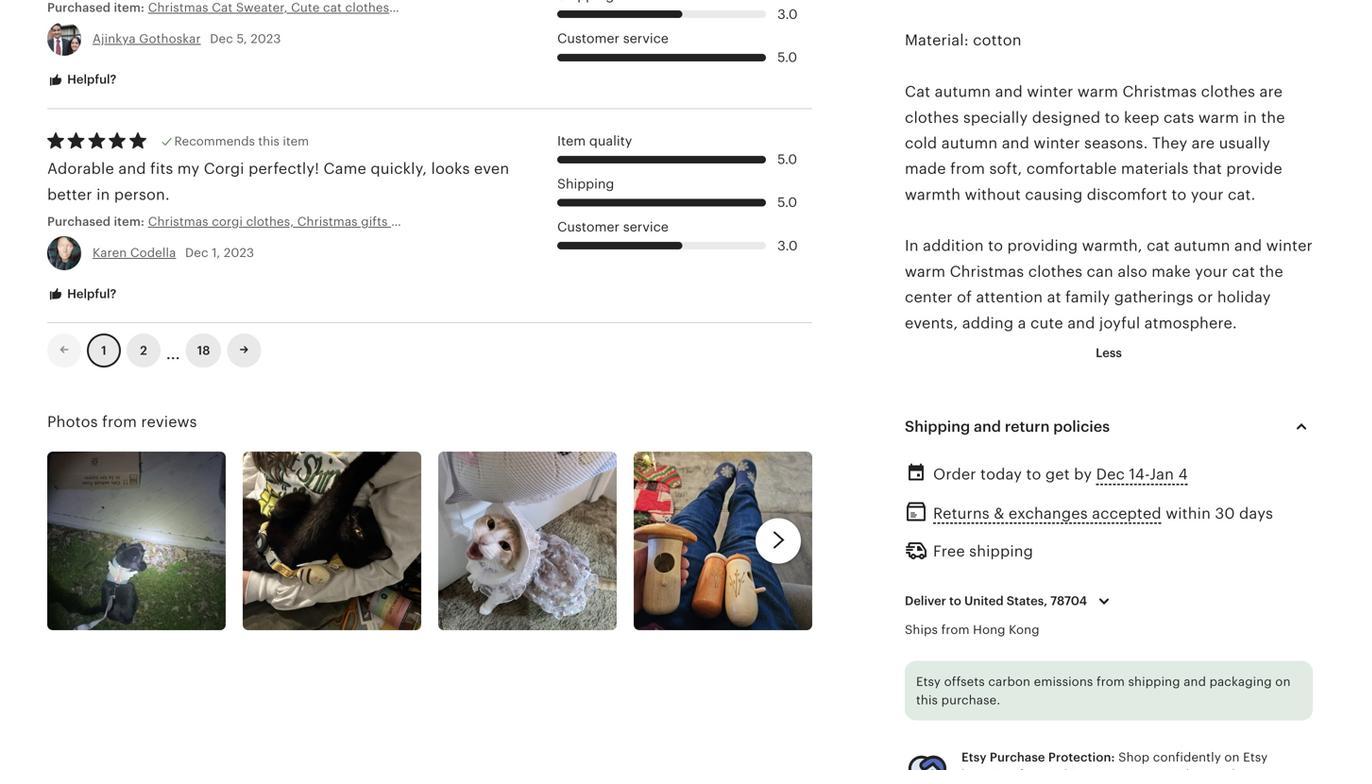 Task type: vqa. For each thing, say whether or not it's contained in the screenshot.
included**
no



Task type: describe. For each thing, give the bounding box(es) containing it.
goes
[[1094, 768, 1124, 770]]

emissions
[[1034, 675, 1094, 689]]

14-
[[1130, 466, 1150, 483]]

1,
[[212, 246, 220, 260]]

to left get
[[1027, 466, 1042, 483]]

packaging
[[1210, 675, 1273, 689]]

dec for 1,
[[185, 246, 208, 260]]

recommends this item
[[174, 134, 309, 148]]

ajinkya
[[93, 32, 136, 46]]

customer service for 5.0
[[557, 31, 669, 46]]

wrong
[[1127, 768, 1165, 770]]

seasons.
[[1085, 135, 1148, 152]]

item
[[283, 134, 309, 148]]

carbon
[[989, 675, 1031, 689]]

less
[[1096, 346, 1122, 360]]

0 vertical spatial winter
[[1027, 83, 1074, 100]]

in
[[905, 237, 919, 254]]

and up soft,
[[1002, 135, 1030, 152]]

service for 3.0
[[623, 219, 669, 234]]

2 item: from the top
[[114, 215, 145, 229]]

today
[[981, 466, 1022, 483]]

ships from hong kong
[[905, 622, 1040, 637]]

5,
[[237, 32, 247, 46]]

customer for 3.0
[[557, 219, 620, 234]]

photos from reviews
[[47, 413, 197, 430]]

purchase
[[990, 750, 1046, 765]]

ships
[[905, 622, 938, 637]]

to inside dropdown button
[[950, 594, 962, 608]]

2023 for karen codella dec 1, 2023
[[224, 246, 254, 260]]

1 helpful? button from the top
[[33, 63, 131, 98]]

addition
[[923, 237, 984, 254]]

5.0 for 5.0
[[778, 195, 798, 210]]

came
[[324, 160, 367, 177]]

karen codella link
[[93, 246, 176, 260]]

your inside cat autumn and winter warm christmas clothes are clothes specially designed to keep cats warm in the cold autumn and winter seasons. they are usually made from soft, comfortable materials that provide warmth without causing discomfort to your cat.
[[1191, 186, 1224, 203]]

reviews
[[141, 413, 197, 430]]

we've
[[1254, 768, 1288, 770]]

adding
[[963, 314, 1014, 331]]

by
[[1074, 466, 1092, 483]]

deliver to united states, 78704
[[905, 594, 1088, 608]]

return
[[1005, 418, 1050, 435]]

and up specially
[[996, 83, 1023, 100]]

1 helpful? from the top
[[64, 73, 117, 87]]

providing
[[1008, 237, 1078, 254]]

events,
[[905, 314, 958, 331]]

karen
[[93, 246, 127, 260]]

looks
[[431, 160, 470, 177]]

make
[[1152, 263, 1191, 280]]

codella
[[130, 246, 176, 260]]

1 3.0 from the top
[[778, 7, 798, 22]]

2023 for ajinkya gothoskar dec 5, 2023
[[251, 32, 281, 46]]

1 item: from the top
[[114, 1, 145, 15]]

cotton
[[973, 32, 1022, 49]]

2 purchased item: from the top
[[47, 215, 148, 229]]

1 purchased from the top
[[47, 1, 111, 15]]

with
[[1168, 768, 1194, 770]]

made
[[905, 160, 947, 177]]

2 link
[[127, 333, 161, 368]]

order
[[934, 466, 977, 483]]

0 horizontal spatial are
[[1192, 135, 1215, 152]]

2 vertical spatial dec
[[1097, 466, 1125, 483]]

shop
[[1119, 750, 1150, 765]]

center
[[905, 289, 953, 306]]

adorable and fits my corgi perfectly!  came quickly, looks even better in person.
[[47, 160, 510, 203]]

returns & exchanges accepted within 30 days
[[934, 505, 1274, 522]]

this inside etsy offsets carbon emissions from shipping and packaging on this purchase.
[[917, 693, 938, 707]]

material:
[[905, 32, 969, 49]]

1 horizontal spatial are
[[1260, 83, 1283, 100]]

warmth
[[905, 186, 961, 203]]

confidently
[[1153, 750, 1222, 765]]

returns
[[934, 505, 990, 522]]

2 5.0 from the top
[[778, 152, 798, 167]]

2 horizontal spatial clothes
[[1202, 83, 1256, 100]]

2 horizontal spatial warm
[[1199, 109, 1240, 126]]

fits
[[150, 160, 173, 177]]

discomfort
[[1087, 186, 1168, 203]]

…
[[166, 336, 180, 364]]

person.
[[114, 186, 170, 203]]

etsy inside shop confidently on etsy knowing if something goes wrong with an order, we've go
[[1244, 750, 1268, 765]]

karen codella dec 1, 2023
[[93, 246, 254, 260]]

2 helpful? from the top
[[64, 287, 117, 301]]

order,
[[1215, 768, 1251, 770]]

autumn inside in addition to providing warmth, cat autumn and winter warm christmas clothes can also make your cat the center of attention at family gatherings or holiday events, adding a cute and joyful atmosphere.
[[1174, 237, 1231, 254]]

an
[[1197, 768, 1212, 770]]

cat autumn and winter warm christmas clothes are clothes specially designed to keep cats warm in the cold autumn and winter seasons. they are usually made from soft, comfortable materials that provide warmth without causing discomfort to your cat.
[[905, 83, 1286, 203]]

that
[[1193, 160, 1223, 177]]

1 vertical spatial winter
[[1034, 135, 1081, 152]]

customer for 5.0
[[557, 31, 620, 46]]

the inside in addition to providing warmth, cat autumn and winter warm christmas clothes can also make your cat the center of attention at family gatherings or holiday events, adding a cute and joyful atmosphere.
[[1260, 263, 1284, 280]]

designed
[[1032, 109, 1101, 126]]

0 horizontal spatial clothes
[[905, 109, 959, 126]]

5.0 for 3.0
[[778, 50, 798, 65]]

quality
[[590, 133, 632, 148]]

4
[[1179, 466, 1188, 483]]

offsets
[[945, 675, 985, 689]]

atmosphere.
[[1145, 314, 1238, 331]]

ajinkya gothoskar link
[[93, 32, 201, 46]]

comfortable
[[1027, 160, 1117, 177]]

recommends
[[174, 134, 255, 148]]

free
[[934, 543, 965, 560]]

shipping for shipping and return policies
[[905, 418, 971, 435]]

kong
[[1009, 622, 1040, 637]]

30
[[1215, 505, 1236, 522]]

joyful
[[1100, 314, 1141, 331]]

warmth,
[[1083, 237, 1143, 254]]

0 horizontal spatial cat
[[1147, 237, 1170, 254]]

jan
[[1150, 466, 1175, 483]]

1 purchased item: from the top
[[47, 1, 148, 15]]

1 horizontal spatial warm
[[1078, 83, 1119, 100]]

material: cotton
[[905, 32, 1022, 49]]

gatherings
[[1115, 289, 1194, 306]]

within
[[1166, 505, 1211, 522]]

ajinkya gothoskar dec 5, 2023
[[93, 32, 281, 46]]



Task type: locate. For each thing, give the bounding box(es) containing it.
quickly,
[[371, 160, 427, 177]]

the up "usually"
[[1262, 109, 1286, 126]]

0 vertical spatial christmas
[[1123, 83, 1197, 100]]

1 horizontal spatial clothes
[[1029, 263, 1083, 280]]

helpful?
[[64, 73, 117, 87], [64, 287, 117, 301]]

winter up designed
[[1027, 83, 1074, 100]]

helpful? button down the ajinkya
[[33, 63, 131, 98]]

0 vertical spatial warm
[[1078, 83, 1119, 100]]

purchased up the ajinkya
[[47, 1, 111, 15]]

2 vertical spatial warm
[[905, 263, 946, 280]]

shipping down item quality
[[557, 176, 615, 191]]

and
[[996, 83, 1023, 100], [1002, 135, 1030, 152], [118, 160, 146, 177], [1235, 237, 1263, 254], [1068, 314, 1096, 331], [974, 418, 1002, 435], [1184, 675, 1207, 689]]

of
[[957, 289, 972, 306]]

even
[[474, 160, 510, 177]]

this left item on the top left of the page
[[258, 134, 280, 148]]

0 vertical spatial 3.0
[[778, 7, 798, 22]]

your down the that
[[1191, 186, 1224, 203]]

service for 5.0
[[623, 31, 669, 46]]

warm up designed
[[1078, 83, 1119, 100]]

1 horizontal spatial cat
[[1233, 263, 1256, 280]]

2 vertical spatial clothes
[[1029, 263, 1083, 280]]

etsy for etsy offsets carbon emissions from shipping and packaging on this purchase.
[[917, 675, 941, 689]]

and inside adorable and fits my corgi perfectly!  came quickly, looks even better in person.
[[118, 160, 146, 177]]

0 horizontal spatial warm
[[905, 263, 946, 280]]

from up without
[[951, 160, 986, 177]]

1 horizontal spatial christmas
[[1123, 83, 1197, 100]]

1 vertical spatial clothes
[[905, 109, 959, 126]]

2023 right 5,
[[251, 32, 281, 46]]

autumn
[[935, 83, 991, 100], [942, 135, 998, 152], [1174, 237, 1231, 254]]

dec left 5,
[[210, 32, 233, 46]]

from left hong
[[942, 622, 970, 637]]

5.0
[[778, 50, 798, 65], [778, 152, 798, 167], [778, 195, 798, 210]]

1 vertical spatial customer service
[[557, 219, 669, 234]]

autumn up specially
[[935, 83, 991, 100]]

2 vertical spatial winter
[[1267, 237, 1313, 254]]

shipping
[[970, 543, 1034, 560], [1129, 675, 1181, 689]]

1 5.0 from the top
[[778, 50, 798, 65]]

1 vertical spatial helpful?
[[64, 287, 117, 301]]

1 vertical spatial 2023
[[224, 246, 254, 260]]

0 horizontal spatial this
[[258, 134, 280, 148]]

dec 14-jan 4 button
[[1097, 461, 1188, 488]]

your inside in addition to providing warmth, cat autumn and winter warm christmas clothes can also make your cat the center of attention at family gatherings or holiday events, adding a cute and joyful atmosphere.
[[1196, 263, 1228, 280]]

something
[[1027, 768, 1091, 770]]

2023 right 1,
[[224, 246, 254, 260]]

on inside shop confidently on etsy knowing if something goes wrong with an order, we've go
[[1225, 750, 1240, 765]]

your up or
[[1196, 263, 1228, 280]]

item
[[557, 133, 586, 148]]

2 customer service from the top
[[557, 219, 669, 234]]

on right packaging
[[1276, 675, 1291, 689]]

the up holiday
[[1260, 263, 1284, 280]]

0 horizontal spatial on
[[1225, 750, 1240, 765]]

order today to get by dec 14-jan 4
[[934, 466, 1188, 483]]

shipping inside dropdown button
[[905, 418, 971, 435]]

0 horizontal spatial christmas
[[950, 263, 1025, 280]]

1 horizontal spatial in
[[1244, 109, 1258, 126]]

warm
[[1078, 83, 1119, 100], [1199, 109, 1240, 126], [905, 263, 946, 280]]

2 purchased from the top
[[47, 215, 111, 229]]

1 horizontal spatial dec
[[210, 32, 233, 46]]

1 vertical spatial purchased item:
[[47, 215, 148, 229]]

and inside dropdown button
[[974, 418, 1002, 435]]

1 vertical spatial the
[[1260, 263, 1284, 280]]

18 link
[[186, 333, 222, 368]]

1 vertical spatial 5.0
[[778, 152, 798, 167]]

this left purchase.
[[917, 693, 938, 707]]

1 horizontal spatial etsy
[[962, 750, 987, 765]]

0 vertical spatial the
[[1262, 109, 1286, 126]]

1 vertical spatial helpful? button
[[33, 277, 131, 312]]

dec
[[210, 32, 233, 46], [185, 246, 208, 260], [1097, 466, 1125, 483]]

cat.
[[1228, 186, 1256, 203]]

and up holiday
[[1235, 237, 1263, 254]]

1 vertical spatial your
[[1196, 263, 1228, 280]]

provide
[[1227, 160, 1283, 177]]

on inside etsy offsets carbon emissions from shipping and packaging on this purchase.
[[1276, 675, 1291, 689]]

photos
[[47, 413, 98, 430]]

shipping and return policies
[[905, 418, 1110, 435]]

0 vertical spatial 2023
[[251, 32, 281, 46]]

etsy purchase protection:
[[962, 750, 1116, 765]]

on
[[1276, 675, 1291, 689], [1225, 750, 1240, 765]]

2 3.0 from the top
[[778, 238, 798, 253]]

0 vertical spatial autumn
[[935, 83, 991, 100]]

in
[[1244, 109, 1258, 126], [96, 186, 110, 203]]

in inside cat autumn and winter warm christmas clothes are clothes specially designed to keep cats warm in the cold autumn and winter seasons. they are usually made from soft, comfortable materials that provide warmth without causing discomfort to your cat.
[[1244, 109, 1258, 126]]

0 horizontal spatial dec
[[185, 246, 208, 260]]

0 vertical spatial 5.0
[[778, 50, 798, 65]]

are up "usually"
[[1260, 83, 1283, 100]]

1 vertical spatial service
[[623, 219, 669, 234]]

shipping
[[557, 176, 615, 191], [905, 418, 971, 435]]

1 vertical spatial purchased
[[47, 215, 111, 229]]

also
[[1118, 263, 1148, 280]]

causing
[[1025, 186, 1083, 203]]

from
[[951, 160, 986, 177], [102, 413, 137, 430], [942, 622, 970, 637], [1097, 675, 1125, 689]]

etsy for etsy purchase protection:
[[962, 750, 987, 765]]

1 horizontal spatial shipping
[[1129, 675, 1181, 689]]

1 vertical spatial christmas
[[950, 263, 1025, 280]]

less button
[[1082, 336, 1137, 370]]

2 service from the top
[[623, 219, 669, 234]]

christmas inside cat autumn and winter warm christmas clothes are clothes specially designed to keep cats warm in the cold autumn and winter seasons. they are usually made from soft, comfortable materials that provide warmth without causing discomfort to your cat.
[[1123, 83, 1197, 100]]

0 vertical spatial item:
[[114, 1, 145, 15]]

accepted
[[1092, 505, 1162, 522]]

winter down designed
[[1034, 135, 1081, 152]]

family
[[1066, 289, 1111, 306]]

0 vertical spatial on
[[1276, 675, 1291, 689]]

winter
[[1027, 83, 1074, 100], [1034, 135, 1081, 152], [1267, 237, 1313, 254]]

clothes up "usually"
[[1202, 83, 1256, 100]]

in right better
[[96, 186, 110, 203]]

deliver to united states, 78704 button
[[891, 581, 1130, 621]]

1 customer from the top
[[557, 31, 620, 46]]

shipping inside etsy offsets carbon emissions from shipping and packaging on this purchase.
[[1129, 675, 1181, 689]]

my
[[177, 160, 200, 177]]

and left packaging
[[1184, 675, 1207, 689]]

adorable
[[47, 160, 114, 177]]

and up the person.
[[118, 160, 146, 177]]

0 vertical spatial this
[[258, 134, 280, 148]]

etsy up we've on the bottom right
[[1244, 750, 1268, 765]]

or
[[1198, 289, 1214, 306]]

0 vertical spatial service
[[623, 31, 669, 46]]

and left return
[[974, 418, 1002, 435]]

at
[[1047, 289, 1062, 306]]

to left united
[[950, 594, 962, 608]]

0 horizontal spatial etsy
[[917, 675, 941, 689]]

0 vertical spatial in
[[1244, 109, 1258, 126]]

1 link
[[87, 333, 121, 368]]

cat up make
[[1147, 237, 1170, 254]]

etsy inside etsy offsets carbon emissions from shipping and packaging on this purchase.
[[917, 675, 941, 689]]

helpful? down the ajinkya
[[64, 73, 117, 87]]

shipping down &
[[970, 543, 1034, 560]]

materials
[[1121, 160, 1189, 177]]

the
[[1262, 109, 1286, 126], [1260, 263, 1284, 280]]

helpful? button
[[33, 63, 131, 98], [33, 277, 131, 312]]

attention
[[976, 289, 1043, 306]]

cold
[[905, 135, 938, 152]]

soft,
[[990, 160, 1023, 177]]

warm up "usually"
[[1199, 109, 1240, 126]]

dec right by
[[1097, 466, 1125, 483]]

1 horizontal spatial this
[[917, 693, 938, 707]]

purchased item: up karen
[[47, 215, 148, 229]]

2 customer from the top
[[557, 219, 620, 234]]

winter up holiday
[[1267, 237, 1313, 254]]

0 vertical spatial are
[[1260, 83, 1283, 100]]

on up order,
[[1225, 750, 1240, 765]]

from right photos
[[102, 413, 137, 430]]

etsy offsets carbon emissions from shipping and packaging on this purchase.
[[917, 675, 1291, 707]]

shipping and return policies button
[[888, 404, 1330, 449]]

1 vertical spatial in
[[96, 186, 110, 203]]

1 vertical spatial shipping
[[905, 418, 971, 435]]

to right addition
[[988, 237, 1004, 254]]

exchanges
[[1009, 505, 1088, 522]]

0 vertical spatial helpful?
[[64, 73, 117, 87]]

days
[[1240, 505, 1274, 522]]

2 vertical spatial autumn
[[1174, 237, 1231, 254]]

helpful? down karen
[[64, 287, 117, 301]]

perfectly!
[[249, 160, 319, 177]]

clothes up at
[[1029, 263, 1083, 280]]

etsy up knowing
[[962, 750, 987, 765]]

christmas inside in addition to providing warmth, cat autumn and winter warm christmas clothes can also make your cat the center of attention at family gatherings or holiday events, adding a cute and joyful atmosphere.
[[950, 263, 1025, 280]]

purchased item: up the ajinkya
[[47, 1, 148, 15]]

1 service from the top
[[623, 31, 669, 46]]

better
[[47, 186, 92, 203]]

winter inside in addition to providing warmth, cat autumn and winter warm christmas clothes can also make your cat the center of attention at family gatherings or holiday events, adding a cute and joyful atmosphere.
[[1267, 237, 1313, 254]]

0 vertical spatial shipping
[[970, 543, 1034, 560]]

2
[[140, 343, 147, 357]]

2 vertical spatial 5.0
[[778, 195, 798, 210]]

warm up center
[[905, 263, 946, 280]]

without
[[965, 186, 1021, 203]]

dec left 1,
[[185, 246, 208, 260]]

1 horizontal spatial on
[[1276, 675, 1291, 689]]

autumn up make
[[1174, 237, 1231, 254]]

a
[[1018, 314, 1027, 331]]

item:
[[114, 1, 145, 15], [114, 215, 145, 229]]

from inside cat autumn and winter warm christmas clothes are clothes specially designed to keep cats warm in the cold autumn and winter seasons. they are usually made from soft, comfortable materials that provide warmth without causing discomfort to your cat.
[[951, 160, 986, 177]]

from right emissions
[[1097, 675, 1125, 689]]

1 vertical spatial customer
[[557, 219, 620, 234]]

holiday
[[1218, 289, 1271, 306]]

knowing
[[962, 768, 1013, 770]]

christmas up attention
[[950, 263, 1025, 280]]

0 vertical spatial cat
[[1147, 237, 1170, 254]]

0 horizontal spatial shipping
[[557, 176, 615, 191]]

item: down the person.
[[114, 215, 145, 229]]

0 horizontal spatial shipping
[[970, 543, 1034, 560]]

autumn down specially
[[942, 135, 998, 152]]

1 vertical spatial item:
[[114, 215, 145, 229]]

1 horizontal spatial shipping
[[905, 418, 971, 435]]

if
[[1016, 768, 1024, 770]]

2 horizontal spatial dec
[[1097, 466, 1125, 483]]

shipping up order
[[905, 418, 971, 435]]

1 vertical spatial 3.0
[[778, 238, 798, 253]]

item: up the ajinkya
[[114, 1, 145, 15]]

78704
[[1051, 594, 1088, 608]]

1 vertical spatial shipping
[[1129, 675, 1181, 689]]

0 vertical spatial shipping
[[557, 176, 615, 191]]

the inside cat autumn and winter warm christmas clothes are clothes specially designed to keep cats warm in the cold autumn and winter seasons. they are usually made from soft, comfortable materials that provide warmth without causing discomfort to your cat.
[[1262, 109, 1286, 126]]

helpful? button down karen
[[33, 277, 131, 312]]

1 vertical spatial autumn
[[942, 135, 998, 152]]

etsy left offsets
[[917, 675, 941, 689]]

gothoskar
[[139, 32, 201, 46]]

from inside etsy offsets carbon emissions from shipping and packaging on this purchase.
[[1097, 675, 1125, 689]]

your
[[1191, 186, 1224, 203], [1196, 263, 1228, 280]]

warm inside in addition to providing warmth, cat autumn and winter warm christmas clothes can also make your cat the center of attention at family gatherings or holiday events, adding a cute and joyful atmosphere.
[[905, 263, 946, 280]]

clothes up cold
[[905, 109, 959, 126]]

to inside in addition to providing warmth, cat autumn and winter warm christmas clothes can also make your cat the center of attention at family gatherings or holiday events, adding a cute and joyful atmosphere.
[[988, 237, 1004, 254]]

to down materials
[[1172, 186, 1187, 203]]

0 vertical spatial customer
[[557, 31, 620, 46]]

1 vertical spatial this
[[917, 693, 938, 707]]

0 horizontal spatial in
[[96, 186, 110, 203]]

cat up holiday
[[1233, 263, 1256, 280]]

in up "usually"
[[1244, 109, 1258, 126]]

purchased down better
[[47, 215, 111, 229]]

free shipping
[[934, 543, 1034, 560]]

2 helpful? button from the top
[[33, 277, 131, 312]]

0 vertical spatial purchased
[[47, 1, 111, 15]]

0 vertical spatial purchased item:
[[47, 1, 148, 15]]

to up seasons.
[[1105, 109, 1120, 126]]

and inside etsy offsets carbon emissions from shipping and packaging on this purchase.
[[1184, 675, 1207, 689]]

shipping up the shop
[[1129, 675, 1181, 689]]

shop confidently on etsy knowing if something goes wrong with an order, we've go
[[962, 750, 1311, 770]]

1 vertical spatial warm
[[1199, 109, 1240, 126]]

3 5.0 from the top
[[778, 195, 798, 210]]

are
[[1260, 83, 1283, 100], [1192, 135, 1215, 152]]

service
[[623, 31, 669, 46], [623, 219, 669, 234]]

0 vertical spatial helpful? button
[[33, 63, 131, 98]]

states,
[[1007, 594, 1048, 608]]

customer service for 3.0
[[557, 219, 669, 234]]

usually
[[1219, 135, 1271, 152]]

0 vertical spatial your
[[1191, 186, 1224, 203]]

1 vertical spatial dec
[[185, 246, 208, 260]]

&
[[994, 505, 1005, 522]]

policies
[[1054, 418, 1110, 435]]

2 horizontal spatial etsy
[[1244, 750, 1268, 765]]

0 vertical spatial customer service
[[557, 31, 669, 46]]

christmas
[[1123, 83, 1197, 100], [950, 263, 1025, 280]]

1 customer service from the top
[[557, 31, 669, 46]]

in inside adorable and fits my corgi perfectly!  came quickly, looks even better in person.
[[96, 186, 110, 203]]

to
[[1105, 109, 1120, 126], [1172, 186, 1187, 203], [988, 237, 1004, 254], [1027, 466, 1042, 483], [950, 594, 962, 608]]

clothes inside in addition to providing warmth, cat autumn and winter warm christmas clothes can also make your cat the center of attention at family gatherings or holiday events, adding a cute and joyful atmosphere.
[[1029, 263, 1083, 280]]

0 vertical spatial clothes
[[1202, 83, 1256, 100]]

1 vertical spatial are
[[1192, 135, 1215, 152]]

are up the that
[[1192, 135, 1215, 152]]

dec for 5,
[[210, 32, 233, 46]]

in addition to providing warmth, cat autumn and winter warm christmas clothes can also make your cat the center of attention at family gatherings or holiday events, adding a cute and joyful atmosphere.
[[905, 237, 1313, 331]]

0 vertical spatial dec
[[210, 32, 233, 46]]

1 vertical spatial cat
[[1233, 263, 1256, 280]]

hong
[[973, 622, 1006, 637]]

and down family
[[1068, 314, 1096, 331]]

christmas up 'keep' on the top of the page
[[1123, 83, 1197, 100]]

shipping for shipping
[[557, 176, 615, 191]]

1 vertical spatial on
[[1225, 750, 1240, 765]]



